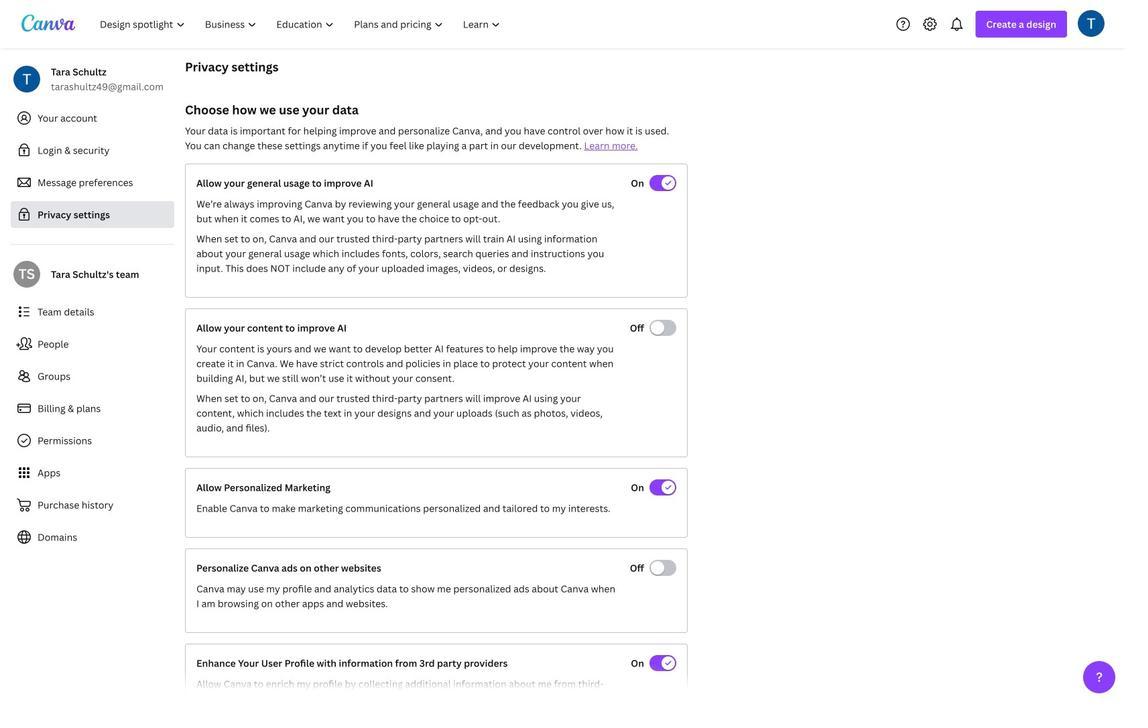 Task type: vqa. For each thing, say whether or not it's contained in the screenshot.
top level navigation element
yes



Task type: locate. For each thing, give the bounding box(es) containing it.
tara schultz's team image
[[13, 261, 40, 288]]



Task type: describe. For each thing, give the bounding box(es) containing it.
tara schultz image
[[1079, 10, 1105, 37]]

tara schultz's team element
[[13, 261, 40, 288]]

top level navigation element
[[91, 11, 512, 38]]



